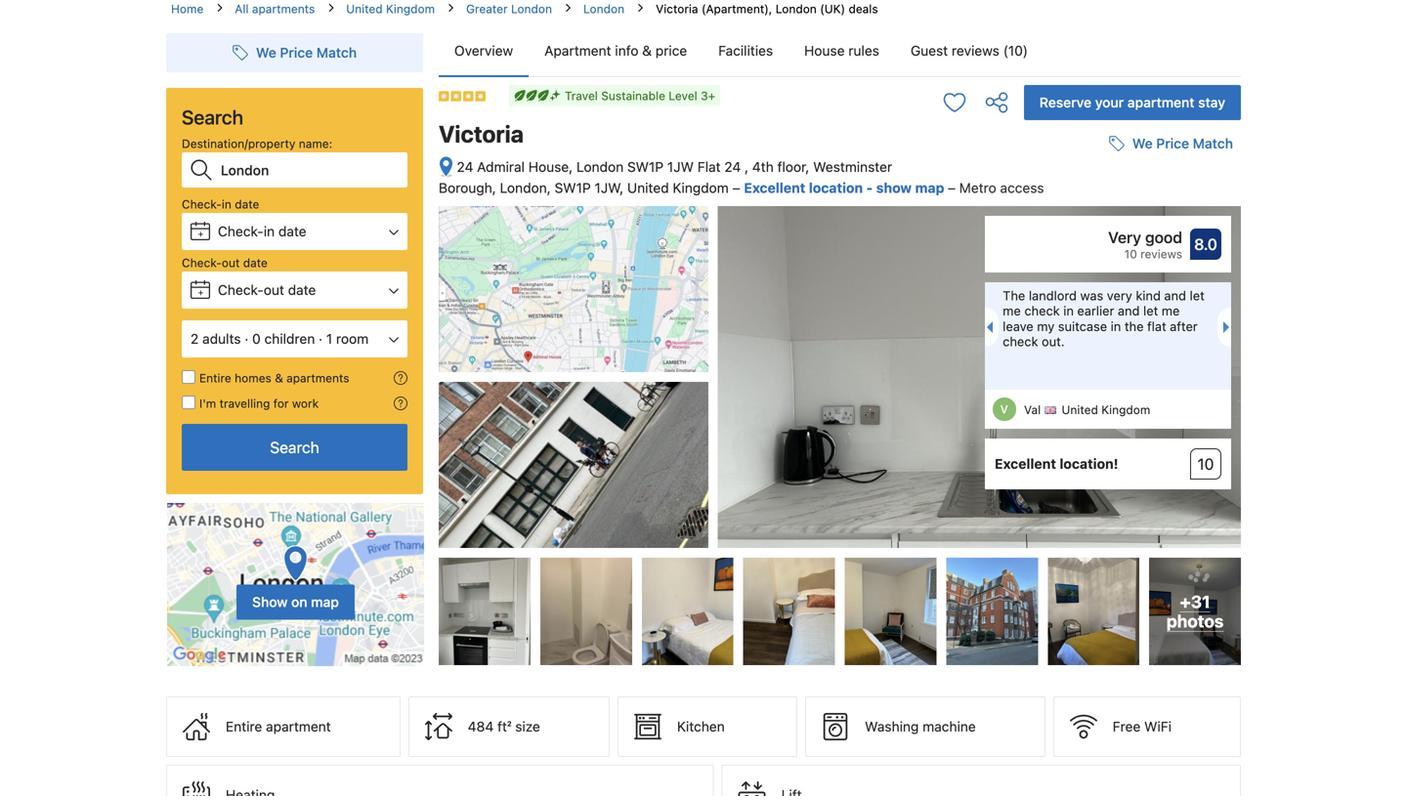 Task type: locate. For each thing, give the bounding box(es) containing it.
match for we price match dropdown button inside search section
[[317, 44, 357, 61]]

1 vertical spatial we price match
[[1133, 136, 1234, 152]]

reviews inside very good 10 reviews
[[1141, 247, 1183, 261]]

2 24 from the left
[[725, 159, 741, 175]]

0 horizontal spatial 24
[[457, 159, 474, 175]]

1 horizontal spatial map
[[916, 180, 945, 196]]

date up 2 adults · 0 children · 1 room dropdown button
[[288, 282, 316, 298]]

484 ft² size
[[468, 719, 540, 735]]

out up the 2 adults · 0 children · 1 room
[[264, 282, 284, 298]]

we price match button
[[225, 35, 365, 70], [1102, 126, 1242, 161]]

484 ft² size button
[[408, 697, 610, 758]]

united right all apartments link
[[346, 2, 383, 16]]

1 horizontal spatial we
[[1133, 136, 1153, 152]]

check-
[[182, 197, 222, 211], [218, 223, 264, 240], [182, 256, 222, 270], [218, 282, 264, 298]]

victoria up admiral
[[439, 120, 524, 148]]

0 horizontal spatial map
[[311, 594, 339, 611]]

show
[[877, 180, 912, 196]]

1 vertical spatial map
[[311, 594, 339, 611]]

scored 10 element
[[1191, 449, 1222, 480]]

for
[[274, 397, 289, 411]]

1 vertical spatial kingdom
[[673, 180, 729, 196]]

apartments up 'work'
[[287, 372, 350, 385]]

1 horizontal spatial –
[[948, 180, 956, 196]]

0 vertical spatial sw1p
[[628, 159, 664, 175]]

1 horizontal spatial &
[[642, 43, 652, 59]]

1 vertical spatial reviews
[[1141, 247, 1183, 261]]

admiral
[[477, 159, 525, 175]]

reviews down good
[[1141, 247, 1183, 261]]

1 horizontal spatial search
[[270, 438, 319, 457]]

we price match down all apartments link
[[256, 44, 357, 61]]

search up destination/property
[[182, 106, 243, 129]]

check down leave
[[1003, 334, 1039, 349]]

united down 1jw on the top left of page
[[628, 180, 669, 196]]

–
[[733, 180, 741, 196], [948, 180, 956, 196]]

search section
[[158, 18, 431, 668]]

we inside search section
[[256, 44, 276, 61]]

reviews
[[952, 43, 1000, 59], [1141, 247, 1183, 261]]

0 vertical spatial entire
[[199, 372, 231, 385]]

0 horizontal spatial out
[[222, 256, 240, 270]]

search down 'work'
[[270, 438, 319, 457]]

date down where are you going? field
[[279, 223, 307, 240]]

1 vertical spatial &
[[275, 372, 283, 385]]

0 horizontal spatial search
[[182, 106, 243, 129]]

search button
[[182, 424, 408, 471]]

0 vertical spatial victoria
[[656, 2, 699, 16]]

+31 photos link
[[1150, 558, 1242, 666]]

· left 0
[[245, 331, 249, 347]]

0 vertical spatial check
[[1025, 304, 1060, 318]]

if you select this option, we'll show you popular business travel features like breakfast, wifi and free parking. image
[[394, 397, 408, 411]]

1 vertical spatial excellent
[[995, 456, 1057, 472]]

work
[[292, 397, 319, 411]]

(10)
[[1004, 43, 1029, 59]]

0 horizontal spatial we price match
[[256, 44, 357, 61]]

1 horizontal spatial excellent
[[995, 456, 1057, 472]]

check-in date
[[182, 197, 259, 211], [218, 223, 307, 240]]

out up adults at the top left of page
[[222, 256, 240, 270]]

overview link
[[439, 25, 529, 76]]

united kingdom
[[346, 2, 435, 16], [1062, 403, 1151, 417]]

1 vertical spatial check-in date
[[218, 223, 307, 240]]

deals
[[849, 2, 879, 16]]

4th
[[753, 159, 774, 175]]

london up 1jw,
[[577, 159, 624, 175]]

24 admiral house, london sw1p 1jw flat 24 , 4th floor, westminster borough, london, sw1p 1jw, united kingdom
[[439, 159, 893, 196]]

search inside button
[[270, 438, 319, 457]]

map
[[916, 180, 945, 196], [311, 594, 339, 611]]

out.
[[1042, 334, 1065, 349]]

1jw
[[668, 159, 694, 175]]

match
[[317, 44, 357, 61], [1193, 136, 1234, 152]]

1 horizontal spatial me
[[1162, 304, 1180, 318]]

24
[[457, 159, 474, 175], [725, 159, 741, 175]]

victoria for victoria
[[439, 120, 524, 148]]

click to open map view image
[[439, 156, 454, 179]]

i'm
[[199, 397, 216, 411]]

0 horizontal spatial match
[[317, 44, 357, 61]]

0 horizontal spatial price
[[280, 44, 313, 61]]

home
[[171, 2, 204, 16]]

united right val
[[1062, 403, 1099, 417]]

1 vertical spatial out
[[264, 282, 284, 298]]

1 vertical spatial match
[[1193, 136, 1234, 152]]

previous image
[[982, 322, 993, 334]]

match down the united kingdom link
[[317, 44, 357, 61]]

entire homes & apartments
[[199, 372, 350, 385]]

sw1p left 1jw on the top left of page
[[628, 159, 664, 175]]

price for we price match dropdown button inside search section
[[280, 44, 313, 61]]

we price match button down all apartments link
[[225, 35, 365, 70]]

entire inside search section
[[199, 372, 231, 385]]

10
[[1125, 247, 1138, 261], [1198, 455, 1215, 474]]

we price match down stay
[[1133, 136, 1234, 152]]

1 vertical spatial victoria
[[439, 120, 524, 148]]

+31
[[1181, 592, 1211, 612]]

check-in date down where are you going? field
[[218, 223, 307, 240]]

· left 1
[[319, 331, 323, 347]]

1 horizontal spatial match
[[1193, 136, 1234, 152]]

in left the
[[1111, 319, 1122, 334]]

& inside search section
[[275, 372, 283, 385]]

1 vertical spatial +
[[198, 287, 204, 298]]

0 horizontal spatial united kingdom
[[346, 2, 435, 16]]

date down destination/property
[[235, 197, 259, 211]]

0 horizontal spatial victoria
[[439, 120, 524, 148]]

(apartment),
[[702, 2, 773, 16]]

all
[[235, 2, 249, 16]]

map right on
[[311, 594, 339, 611]]

24 right click to open map view image
[[457, 159, 474, 175]]

+ for check-out date
[[198, 287, 204, 298]]

apartments right all
[[252, 2, 315, 16]]

1 horizontal spatial ·
[[319, 331, 323, 347]]

·
[[245, 331, 249, 347], [319, 331, 323, 347]]

& up for
[[275, 372, 283, 385]]

excellent down 4th
[[744, 180, 806, 196]]

1 vertical spatial check-out date
[[218, 282, 316, 298]]

excellent down val
[[995, 456, 1057, 472]]

0 horizontal spatial ·
[[245, 331, 249, 347]]

stay
[[1199, 94, 1226, 110]]

entire for entire apartment
[[226, 719, 262, 735]]

1 horizontal spatial apartment
[[1128, 94, 1195, 110]]

2 horizontal spatial united
[[1062, 403, 1099, 417]]

floor,
[[778, 159, 810, 175]]

free
[[1113, 719, 1141, 735]]

and
[[1165, 289, 1187, 303], [1118, 304, 1140, 318]]

good
[[1146, 228, 1183, 247]]

2 horizontal spatial kingdom
[[1102, 403, 1151, 417]]

travel sustainable level 3+
[[565, 89, 716, 103]]

1 horizontal spatial reviews
[[1141, 247, 1183, 261]]

0 horizontal spatial sw1p
[[555, 180, 591, 196]]

1 vertical spatial apartment
[[266, 719, 331, 735]]

0 horizontal spatial 10
[[1125, 247, 1138, 261]]

1 vertical spatial price
[[1157, 136, 1190, 152]]

1jw,
[[595, 180, 624, 196]]

map right show
[[916, 180, 945, 196]]

8.0
[[1195, 235, 1218, 254]]

0 vertical spatial +
[[198, 229, 204, 239]]

let up after
[[1190, 289, 1205, 303]]

24 left , on the right top
[[725, 159, 741, 175]]

0 vertical spatial &
[[642, 43, 652, 59]]

reviews left (10)
[[952, 43, 1000, 59]]

0 vertical spatial price
[[280, 44, 313, 61]]

1 horizontal spatial we price match
[[1133, 136, 1234, 152]]

0 horizontal spatial we
[[256, 44, 276, 61]]

we down all apartments
[[256, 44, 276, 61]]

price inside search section
[[280, 44, 313, 61]]

match down stay
[[1193, 136, 1234, 152]]

london,
[[500, 180, 551, 196]]

price for the rightmost we price match dropdown button
[[1157, 136, 1190, 152]]

adults
[[202, 331, 241, 347]]

we price match for the rightmost we price match dropdown button
[[1133, 136, 1234, 152]]

kingdom down flat
[[673, 180, 729, 196]]

check-out date up 0
[[218, 282, 316, 298]]

0 vertical spatial kingdom
[[386, 2, 435, 16]]

0 vertical spatial we price match
[[256, 44, 357, 61]]

london up apartment info & price
[[584, 2, 625, 16]]

1 horizontal spatial 10
[[1198, 455, 1215, 474]]

me up after
[[1162, 304, 1180, 318]]

1 horizontal spatial kingdom
[[673, 180, 729, 196]]

0 vertical spatial check-out date
[[182, 256, 268, 270]]

after
[[1170, 319, 1198, 334]]

guest reviews (10)
[[911, 43, 1029, 59]]

sw1p down the house,
[[555, 180, 591, 196]]

in up suitcase
[[1064, 304, 1074, 318]]

apartments
[[252, 2, 315, 16], [287, 372, 350, 385]]

0 vertical spatial we
[[256, 44, 276, 61]]

2 adults · 0 children · 1 room button
[[182, 321, 408, 358]]

0 horizontal spatial apartment
[[266, 719, 331, 735]]

0 horizontal spatial united
[[346, 2, 383, 16]]

greater
[[466, 2, 508, 16]]

1 vertical spatial we
[[1133, 136, 1153, 152]]

& right 'info'
[[642, 43, 652, 59]]

if you select this option, we'll show you popular business travel features like breakfast, wifi and free parking. image
[[394, 397, 408, 411]]

+
[[198, 229, 204, 239], [198, 287, 204, 298]]

in down destination/property
[[222, 197, 232, 211]]

0 vertical spatial excellent
[[744, 180, 806, 196]]

0 horizontal spatial excellent
[[744, 180, 806, 196]]

match inside search section
[[317, 44, 357, 61]]

1 vertical spatial united
[[628, 180, 669, 196]]

2 + from the top
[[198, 287, 204, 298]]

2 vertical spatial united
[[1062, 403, 1099, 417]]

greater london
[[466, 2, 552, 16]]

apartment
[[1128, 94, 1195, 110], [266, 719, 331, 735]]

1 horizontal spatial 24
[[725, 159, 741, 175]]

victoria (apartment), london (uk) deals
[[656, 2, 879, 16]]

0 horizontal spatial let
[[1144, 304, 1159, 318]]

name:
[[299, 137, 333, 151]]

and up the
[[1118, 304, 1140, 318]]

victoria up price
[[656, 2, 699, 16]]

date up 0
[[243, 256, 268, 270]]

1 vertical spatial we price match button
[[1102, 126, 1242, 161]]

and right kind
[[1165, 289, 1187, 303]]

1 vertical spatial sw1p
[[555, 180, 591, 196]]

kingdom inside 24 admiral house, london sw1p 1jw flat 24 , 4th floor, westminster borough, london, sw1p 1jw, united kingdom
[[673, 180, 729, 196]]

all apartments
[[235, 2, 315, 16]]

0 horizontal spatial we price match button
[[225, 35, 365, 70]]

price down all apartments link
[[280, 44, 313, 61]]

1 vertical spatial apartments
[[287, 372, 350, 385]]

we
[[256, 44, 276, 61], [1133, 136, 1153, 152]]

1 vertical spatial check
[[1003, 334, 1039, 349]]

10 inside very good 10 reviews
[[1125, 247, 1138, 261]]

we price match button down reserve your apartment stay button
[[1102, 126, 1242, 161]]

entire inside button
[[226, 719, 262, 735]]

access
[[1001, 180, 1045, 196]]

room
[[336, 331, 369, 347]]

2 · from the left
[[319, 331, 323, 347]]

price down reserve your apartment stay button
[[1157, 136, 1190, 152]]

1 vertical spatial united kingdom
[[1062, 403, 1151, 417]]

united kingdom up location!
[[1062, 403, 1151, 417]]

0 vertical spatial 10
[[1125, 247, 1138, 261]]

0 vertical spatial out
[[222, 256, 240, 270]]

let down kind
[[1144, 304, 1159, 318]]

show on map
[[252, 594, 339, 611]]

me down the
[[1003, 304, 1021, 318]]

1 horizontal spatial price
[[1157, 136, 1190, 152]]

we down reserve your apartment stay button
[[1133, 136, 1153, 152]]

0 horizontal spatial –
[[733, 180, 741, 196]]

0 horizontal spatial reviews
[[952, 43, 1000, 59]]

0 vertical spatial map
[[916, 180, 945, 196]]

out
[[222, 256, 240, 270], [264, 282, 284, 298]]

0 horizontal spatial me
[[1003, 304, 1021, 318]]

check-in date down destination/property
[[182, 197, 259, 211]]

united kingdom left greater on the left of page
[[346, 2, 435, 16]]

reserve your apartment stay
[[1040, 94, 1226, 110]]

0 vertical spatial match
[[317, 44, 357, 61]]

0 horizontal spatial &
[[275, 372, 283, 385]]

we price match inside search section
[[256, 44, 357, 61]]

check-out date up adults at the top left of page
[[182, 256, 268, 270]]

2 vertical spatial kingdom
[[1102, 403, 1151, 417]]

1 + from the top
[[198, 229, 204, 239]]

leave
[[1003, 319, 1034, 334]]

level
[[669, 89, 698, 103]]

scored 8 element
[[1191, 229, 1222, 260]]

1 horizontal spatial united
[[628, 180, 669, 196]]

reserve your apartment stay button
[[1024, 85, 1242, 120]]

kingdom left greater on the left of page
[[386, 2, 435, 16]]

Where are you going? field
[[213, 153, 408, 188]]

0 vertical spatial apartments
[[252, 2, 315, 16]]

we price match button inside search section
[[225, 35, 365, 70]]

children
[[264, 331, 315, 347]]

1 horizontal spatial and
[[1165, 289, 1187, 303]]

1 horizontal spatial victoria
[[656, 2, 699, 16]]

0 vertical spatial we price match button
[[225, 35, 365, 70]]

washing machine button
[[806, 697, 1046, 758]]

1 vertical spatial entire
[[226, 719, 262, 735]]

1 vertical spatial search
[[270, 438, 319, 457]]

kingdom up location!
[[1102, 403, 1151, 417]]

very good 10 reviews
[[1109, 228, 1183, 261]]

guest reviews (10) link
[[895, 25, 1044, 76]]

check up my
[[1025, 304, 1060, 318]]

0 horizontal spatial kingdom
[[386, 2, 435, 16]]



Task type: vqa. For each thing, say whether or not it's contained in the screenshot.
VICTORIA (APARTMENT), LONDON (UK) DEALS
yes



Task type: describe. For each thing, give the bounding box(es) containing it.
free wifi
[[1113, 719, 1172, 735]]

the landlord was very kind and let me check in earlier and let me leave my suitcase in the flat after check out.
[[1003, 289, 1205, 349]]

destination/property
[[182, 137, 296, 151]]

house,
[[529, 159, 573, 175]]

excellent location - show map button
[[744, 180, 948, 196]]

your
[[1096, 94, 1125, 110]]

ft²
[[498, 719, 512, 735]]

location!
[[1060, 456, 1119, 472]]

(uk)
[[820, 2, 846, 16]]

1 horizontal spatial we price match button
[[1102, 126, 1242, 161]]

united kingdom link
[[346, 0, 435, 18]]

homes
[[235, 372, 272, 385]]

info
[[615, 43, 639, 59]]

in down where are you going? field
[[264, 223, 275, 240]]

victoria (apartment), london (uk) deals link
[[656, 2, 879, 16]]

1 horizontal spatial sw1p
[[628, 159, 664, 175]]

london inside 24 admiral house, london sw1p 1jw flat 24 , 4th floor, westminster borough, london, sw1p 1jw, united kingdom
[[577, 159, 624, 175]]

+ for check-in date
[[198, 229, 204, 239]]

entire apartment
[[226, 719, 331, 735]]

0 vertical spatial united kingdom
[[346, 2, 435, 16]]

free wifi button
[[1054, 697, 1242, 758]]

house
[[805, 43, 845, 59]]

location
[[809, 180, 863, 196]]

greater london link
[[466, 0, 552, 18]]

was
[[1081, 289, 1104, 303]]

london link
[[584, 0, 625, 18]]

1 horizontal spatial out
[[264, 282, 284, 298]]

2 adults · 0 children · 1 room
[[191, 331, 369, 347]]

suitcase
[[1059, 319, 1108, 334]]

earlier
[[1078, 304, 1115, 318]]

the
[[1003, 289, 1026, 303]]

& for apartments
[[275, 372, 283, 385]]

house rules
[[805, 43, 880, 59]]

kitchen
[[677, 719, 725, 735]]

travelling
[[220, 397, 270, 411]]

the
[[1125, 319, 1144, 334]]

– excellent location - show map – metro access
[[733, 180, 1045, 196]]

on
[[291, 594, 308, 611]]

we price match for we price match dropdown button inside search section
[[256, 44, 357, 61]]

+31 photos
[[1167, 592, 1224, 632]]

flat
[[698, 159, 721, 175]]

match for the rightmost we price match dropdown button
[[1193, 136, 1234, 152]]

1 me from the left
[[1003, 304, 1021, 318]]

photos
[[1167, 612, 1224, 632]]

very
[[1107, 289, 1133, 303]]

size
[[516, 719, 540, 735]]

0 vertical spatial search
[[182, 106, 243, 129]]

1 horizontal spatial let
[[1190, 289, 1205, 303]]

westminster
[[814, 159, 893, 175]]

apartment info & price
[[545, 43, 687, 59]]

home link
[[171, 0, 204, 18]]

washing machine
[[865, 719, 976, 735]]

machine
[[923, 719, 976, 735]]

0 vertical spatial apartment
[[1128, 94, 1195, 110]]

facilities link
[[703, 25, 789, 76]]

i'm travelling for work
[[199, 397, 319, 411]]

3+
[[701, 89, 716, 103]]

entire apartment button
[[166, 697, 401, 758]]

show
[[252, 594, 288, 611]]

1 · from the left
[[245, 331, 249, 347]]

facilities
[[719, 43, 773, 59]]

2 – from the left
[[948, 180, 956, 196]]

wifi
[[1145, 719, 1172, 735]]

2
[[191, 331, 199, 347]]

484
[[468, 719, 494, 735]]

we'll show you stays where you can have the entire place to yourself image
[[394, 372, 408, 385]]

overview
[[455, 43, 513, 59]]

1 horizontal spatial united kingdom
[[1062, 403, 1151, 417]]

& for price
[[642, 43, 652, 59]]

rules
[[849, 43, 880, 59]]

rated very good element
[[995, 226, 1183, 249]]

1
[[326, 331, 333, 347]]

,
[[745, 159, 749, 175]]

london right greater on the left of page
[[511, 2, 552, 16]]

we'll show you stays where you can have the entire place to yourself image
[[394, 372, 408, 385]]

map inside search section
[[311, 594, 339, 611]]

we for the rightmost we price match dropdown button
[[1133, 136, 1153, 152]]

destination/property name:
[[182, 137, 333, 151]]

borough,
[[439, 180, 496, 196]]

0 vertical spatial check-in date
[[182, 197, 259, 211]]

1 vertical spatial 10
[[1198, 455, 1215, 474]]

next image
[[1224, 322, 1236, 334]]

metro
[[960, 180, 997, 196]]

1 24 from the left
[[457, 159, 474, 175]]

0 vertical spatial reviews
[[952, 43, 1000, 59]]

very
[[1109, 228, 1142, 247]]

landlord
[[1029, 289, 1077, 303]]

flat
[[1148, 319, 1167, 334]]

apartment info & price link
[[529, 25, 703, 76]]

price
[[656, 43, 687, 59]]

london left (uk)
[[776, 2, 817, 16]]

apartment
[[545, 43, 612, 59]]

0 horizontal spatial and
[[1118, 304, 1140, 318]]

0 vertical spatial united
[[346, 2, 383, 16]]

house rules link
[[789, 25, 895, 76]]

val
[[1025, 403, 1041, 417]]

sustainable
[[601, 89, 666, 103]]

we for we price match dropdown button inside search section
[[256, 44, 276, 61]]

reserve
[[1040, 94, 1092, 110]]

1 – from the left
[[733, 180, 741, 196]]

2 me from the left
[[1162, 304, 1180, 318]]

entire for entire homes & apartments
[[199, 372, 231, 385]]

0
[[252, 331, 261, 347]]

united inside 24 admiral house, london sw1p 1jw flat 24 , 4th floor, westminster borough, london, sw1p 1jw, united kingdom
[[628, 180, 669, 196]]

kitchen button
[[618, 697, 798, 758]]

-
[[867, 180, 873, 196]]

apartments inside search section
[[287, 372, 350, 385]]

victoria for victoria (apartment), london (uk) deals
[[656, 2, 699, 16]]



